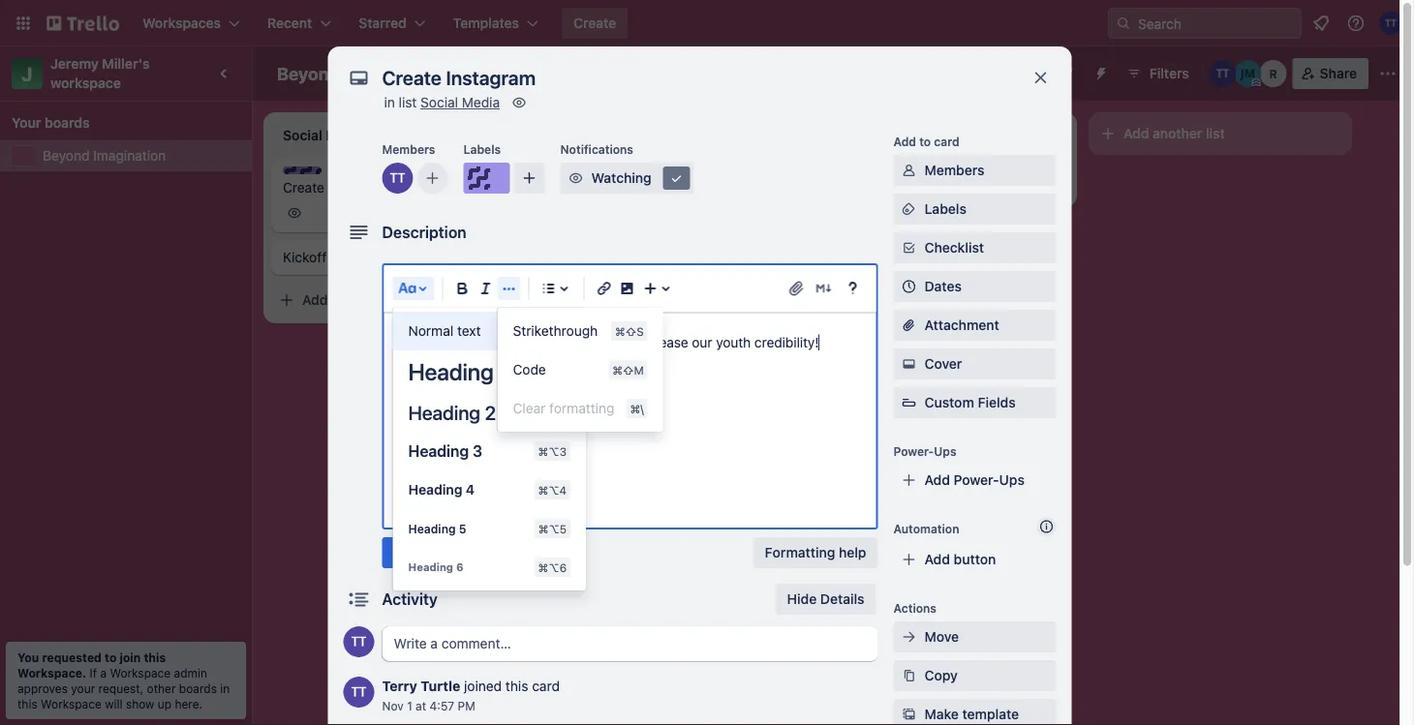 Task type: locate. For each thing, give the bounding box(es) containing it.
1 vertical spatial to
[[620, 335, 633, 351]]

1 horizontal spatial members
[[924, 162, 984, 178]]

add a card button down add to card
[[821, 169, 1038, 200]]

add a card button down kickoff meeting link
[[271, 285, 488, 316]]

miller's
[[102, 56, 150, 72]]

0 horizontal spatial add a card button
[[271, 285, 488, 316]]

beyond imagination up social
[[277, 63, 442, 84]]

1 horizontal spatial beyond
[[277, 63, 340, 84]]

4:57
[[429, 699, 454, 713]]

sm image inside copy link
[[899, 666, 919, 686]]

0 horizontal spatial this
[[17, 697, 37, 711]]

imagination
[[344, 63, 442, 84], [93, 148, 166, 164]]

heading up heading 3
[[408, 401, 480, 424]]

heading down save
[[408, 561, 453, 574]]

approves
[[17, 682, 68, 695]]

another inside add another list button
[[1153, 125, 1202, 141]]

sm image inside move link
[[899, 628, 919, 647]]

0 vertical spatial another
[[1153, 125, 1202, 141]]

1 horizontal spatial a
[[331, 292, 339, 308]]

beyond
[[277, 63, 340, 84], [43, 148, 90, 164]]

this inside if a workspace admin approves your request, other boards in this workspace will show up here.
[[17, 697, 37, 711]]

a down kickoff meeting
[[331, 292, 339, 308]]

2
[[485, 401, 496, 424]]

power- down custom
[[893, 445, 934, 458]]

0 vertical spatial a
[[881, 176, 889, 192]]

sm image
[[899, 161, 919, 180], [566, 169, 585, 188], [667, 169, 686, 188], [899, 238, 919, 258], [899, 628, 919, 647]]

1 inside heading 1 group
[[498, 358, 509, 385]]

cover
[[924, 356, 962, 372]]

beyond imagination
[[277, 63, 442, 84], [43, 148, 166, 164]]

2 vertical spatial this
[[17, 697, 37, 711]]

5 heading from the top
[[408, 522, 456, 536]]

0 vertical spatial this
[[144, 651, 166, 664]]

heading 1
[[408, 358, 509, 385]]

group containing strikethrough
[[497, 312, 663, 428]]

add a card down kickoff meeting
[[302, 292, 371, 308]]

0 horizontal spatial add a card
[[302, 292, 371, 308]]

heading left 5
[[408, 522, 456, 536]]

boards
[[45, 115, 90, 131], [179, 682, 217, 695]]

joined
[[464, 678, 502, 694]]

1 horizontal spatial create
[[573, 15, 616, 31]]

1 vertical spatial list
[[1206, 125, 1225, 141]]

0 horizontal spatial members
[[382, 142, 435, 156]]

0 horizontal spatial create
[[283, 180, 324, 196]]

normal text
[[408, 323, 481, 339]]

filters button
[[1120, 58, 1195, 89]]

your
[[12, 115, 41, 131]]

attach and insert link image
[[787, 279, 806, 298]]

join
[[120, 651, 141, 664]]

heading 1 group
[[393, 312, 586, 587]]

power ups image
[[1058, 66, 1074, 81]]

1 horizontal spatial list
[[1206, 125, 1225, 141]]

add inside "link"
[[924, 472, 950, 488]]

card down add to card
[[893, 176, 921, 192]]

1 horizontal spatial boards
[[179, 682, 217, 695]]

this
[[144, 651, 166, 664], [506, 678, 528, 694], [17, 697, 37, 711]]

1 horizontal spatial labels
[[924, 201, 966, 217]]

1 horizontal spatial workspace
[[110, 666, 171, 680]]

sm image for make template
[[899, 705, 919, 724]]

strikethrough
[[513, 323, 598, 339]]

to up members link
[[919, 135, 931, 148]]

your boards with 1 items element
[[12, 111, 231, 135]]

1 vertical spatial imagination
[[93, 148, 166, 164]]

add button button
[[893, 544, 1056, 575]]

add a card button for create from template… image to the left
[[271, 285, 488, 316]]

1 vertical spatial another
[[488, 335, 536, 351]]

thinking link
[[558, 178, 783, 198]]

1 horizontal spatial add a card
[[852, 176, 921, 192]]

2 heading from the top
[[408, 401, 480, 424]]

media
[[462, 94, 500, 110]]

1 vertical spatial members
[[924, 162, 984, 178]]

1 heading from the top
[[408, 358, 494, 385]]

list
[[399, 94, 417, 110], [1206, 125, 1225, 141]]

1 vertical spatial boards
[[179, 682, 217, 695]]

Write a comment text field
[[382, 627, 878, 662]]

group inside editor toolbar toolbar
[[497, 312, 663, 428]]

4 heading from the top
[[408, 482, 462, 498]]

heading left 4
[[408, 482, 462, 498]]

requested
[[42, 651, 102, 664]]

bold ⌘b image
[[451, 277, 474, 300]]

create up board
[[573, 15, 616, 31]]

None text field
[[372, 60, 1012, 95]]

in down 'beyond imagination' text field
[[384, 94, 395, 110]]

1 left code
[[498, 358, 509, 385]]

a right if
[[100, 666, 107, 680]]

create button
[[562, 8, 628, 39]]

if a workspace admin approves your request, other boards in this workspace will show up here.
[[17, 666, 230, 711]]

members up the add members to card icon
[[382, 142, 435, 156]]

copy
[[924, 668, 958, 684]]

custom
[[924, 395, 974, 411]]

heading for heading 4
[[408, 482, 462, 498]]

0 vertical spatial in
[[384, 94, 395, 110]]

members down add to card
[[924, 162, 984, 178]]

other
[[147, 682, 176, 695]]

terry turtle (terryturtle) image left the r
[[1209, 60, 1237, 87]]

sm image inside members link
[[899, 161, 919, 180]]

a inside if a workspace admin approves your request, other boards in this workspace will show up here.
[[100, 666, 107, 680]]

terry turtle (terryturtle) image up terry turtle (terryturtle) icon
[[343, 627, 374, 658]]

cover link
[[893, 349, 1056, 380]]

sm image for cover
[[899, 354, 919, 374]]

1 vertical spatial beyond imagination
[[43, 148, 166, 164]]

sm image inside cover link
[[899, 354, 919, 374]]

1 horizontal spatial another
[[1153, 125, 1202, 141]]

image image
[[616, 277, 639, 300]]

heading 2
[[408, 401, 496, 424]]

in
[[384, 94, 395, 110], [220, 682, 230, 695]]

4
[[466, 482, 475, 498]]

2 vertical spatial to
[[105, 651, 117, 664]]

0 horizontal spatial beyond imagination
[[43, 148, 166, 164]]

1 horizontal spatial add a card button
[[821, 169, 1038, 200]]

sm image down add to card
[[899, 161, 919, 180]]

to inside 'text field'
[[620, 335, 633, 351]]

⌘⌥2
[[538, 406, 567, 419]]

actions
[[893, 601, 937, 615]]

0 vertical spatial imagination
[[344, 63, 442, 84]]

1
[[498, 358, 509, 385], [407, 699, 412, 713]]

clear
[[513, 400, 546, 416]]

1 vertical spatial ups
[[999, 472, 1025, 488]]

you
[[17, 651, 39, 664]]

to left join
[[105, 651, 117, 664]]

labels up color: purple, title: none image
[[463, 142, 501, 156]]

power- inside add power-ups "link"
[[954, 472, 999, 488]]

0 vertical spatial create from template… image
[[1046, 176, 1062, 192]]

2 horizontal spatial this
[[506, 678, 528, 694]]

1 horizontal spatial in
[[384, 94, 395, 110]]

0 vertical spatial ups
[[934, 445, 956, 458]]

create down color: purple, title: none icon
[[283, 180, 324, 196]]

0 vertical spatial power-
[[893, 445, 934, 458]]

sm image inside make template link
[[899, 705, 919, 724]]

heading for heading 2
[[408, 401, 480, 424]]

filters
[[1149, 65, 1189, 81]]

imagination up social
[[344, 63, 442, 84]]

kickoff meeting link
[[283, 248, 508, 267]]

another
[[1153, 125, 1202, 141], [488, 335, 536, 351]]

1 horizontal spatial power-
[[954, 472, 999, 488]]

sm image down add to card
[[899, 200, 919, 219]]

workspace down the your
[[41, 697, 102, 711]]

in right the other
[[220, 682, 230, 695]]

meeting
[[330, 249, 381, 265]]

search image
[[1116, 15, 1131, 31]]

heading 6
[[408, 561, 463, 574]]

terry turtle (terryturtle) image right open information menu icon
[[1379, 12, 1402, 35]]

sm image inside labels link
[[899, 200, 919, 219]]

ups
[[934, 445, 956, 458], [999, 472, 1025, 488]]

1 horizontal spatial create from template… image
[[1046, 176, 1062, 192]]

1 horizontal spatial 1
[[498, 358, 509, 385]]

1 vertical spatial in
[[220, 682, 230, 695]]

create from template… image up labels link
[[1046, 176, 1062, 192]]

sm image for watching
[[566, 169, 585, 188]]

create from template… image right bold ⌘b icon
[[496, 293, 511, 308]]

0 horizontal spatial another
[[488, 335, 536, 351]]

0 vertical spatial add a card button
[[821, 169, 1038, 200]]

terry turtle (terryturtle) image
[[1379, 12, 1402, 35], [1209, 60, 1237, 87], [382, 163, 413, 194], [488, 201, 511, 225], [343, 627, 374, 658]]

jeremy
[[50, 56, 99, 72]]

youth
[[716, 335, 751, 351]]

1 vertical spatial create
[[283, 180, 324, 196]]

color: bold red, title: "thoughts" element
[[558, 167, 631, 181]]

beyond imagination down your boards with 1 items element
[[43, 148, 166, 164]]

0 vertical spatial boards
[[45, 115, 90, 131]]

this right joined
[[506, 678, 528, 694]]

another inside the we must add another social media to increase our youth credibility! 'text field'
[[488, 335, 536, 351]]

beyond inside beyond imagination link
[[43, 148, 90, 164]]

terry
[[382, 678, 417, 694]]

power-
[[893, 445, 934, 458], [954, 472, 999, 488]]

view markdown image
[[814, 279, 833, 298]]

share button
[[1293, 58, 1369, 89]]

heading down must
[[408, 358, 494, 385]]

1 left "at"
[[407, 699, 412, 713]]

boards inside if a workspace admin approves your request, other boards in this workspace will show up here.
[[179, 682, 217, 695]]

0 vertical spatial create
[[573, 15, 616, 31]]

sm image down actions
[[899, 628, 919, 647]]

sm image down notifications
[[566, 169, 585, 188]]

add button
[[924, 552, 996, 568]]

sm image left cover
[[899, 354, 919, 374]]

show menu image
[[1378, 64, 1398, 83]]

2 horizontal spatial to
[[919, 135, 931, 148]]

1 horizontal spatial to
[[620, 335, 633, 351]]

your
[[71, 682, 95, 695]]

power-ups
[[893, 445, 956, 458]]

add a card down add to card
[[852, 176, 921, 192]]

description
[[382, 223, 467, 242]]

group
[[497, 312, 663, 428]]

rubyanndersson (rubyanndersson) image
[[1260, 60, 1287, 87]]

1 vertical spatial labels
[[924, 201, 966, 217]]

0 vertical spatial 1
[[498, 358, 509, 385]]

sm image left copy
[[899, 666, 919, 686]]

labels up checklist
[[924, 201, 966, 217]]

boards down admin
[[179, 682, 217, 695]]

0 notifications image
[[1309, 12, 1333, 35]]

imagination down your boards with 1 items element
[[93, 148, 166, 164]]

add to card
[[893, 135, 960, 148]]

a left members link
[[881, 176, 889, 192]]

members link
[[893, 155, 1056, 186]]

watching
[[591, 170, 652, 186]]

heading for heading 6
[[408, 561, 453, 574]]

credibility!
[[754, 335, 819, 351]]

another down filters
[[1153, 125, 1202, 141]]

sm image for move
[[899, 628, 919, 647]]

this inside terry turtle joined this card nov 1 at 4:57 pm
[[506, 678, 528, 694]]

beyond inside 'beyond imagination' text field
[[277, 63, 340, 84]]

1 vertical spatial beyond
[[43, 148, 90, 164]]

create inside 'button'
[[573, 15, 616, 31]]

boards right your
[[45, 115, 90, 131]]

1 vertical spatial create from template… image
[[496, 293, 511, 308]]

create for create
[[573, 15, 616, 31]]

nov
[[382, 699, 404, 713]]

fields
[[978, 395, 1016, 411]]

hide
[[787, 591, 817, 607]]

1 horizontal spatial this
[[144, 651, 166, 664]]

to up ⌘⇧m
[[620, 335, 633, 351]]

this down approves
[[17, 697, 37, 711]]

at
[[416, 699, 426, 713]]

heading for heading 5
[[408, 522, 456, 536]]

sm image inside checklist link
[[899, 238, 919, 258]]

sm image left checklist
[[899, 238, 919, 258]]

notifications
[[560, 142, 633, 156]]

color: purple, title: none image
[[463, 163, 510, 194]]

heading 5
[[408, 522, 466, 536]]

1 inside terry turtle joined this card nov 1 at 4:57 pm
[[407, 699, 412, 713]]

share
[[1320, 65, 1357, 81]]

power- down 'power-ups'
[[954, 472, 999, 488]]

0 horizontal spatial ups
[[934, 445, 956, 458]]

copy link
[[893, 661, 1056, 692]]

0 horizontal spatial beyond
[[43, 148, 90, 164]]

0 horizontal spatial to
[[105, 651, 117, 664]]

1 horizontal spatial beyond imagination
[[277, 63, 442, 84]]

workspace down join
[[110, 666, 171, 680]]

board link
[[525, 58, 608, 89]]

0 vertical spatial list
[[399, 94, 417, 110]]

add power-ups
[[924, 472, 1025, 488]]

to inside you requested to join this workspace.
[[105, 651, 117, 664]]

labels
[[463, 142, 501, 156], [924, 201, 966, 217]]

3 heading from the top
[[408, 442, 469, 461]]

0 horizontal spatial 1
[[407, 699, 412, 713]]

1 vertical spatial workspace
[[41, 697, 102, 711]]

add inside button
[[1124, 125, 1149, 141]]

1 horizontal spatial imagination
[[344, 63, 442, 84]]

ups up add power-ups
[[934, 445, 956, 458]]

thinking
[[558, 180, 611, 196]]

imagination inside text field
[[344, 63, 442, 84]]

1 vertical spatial this
[[506, 678, 528, 694]]

2 vertical spatial a
[[100, 666, 107, 680]]

in inside if a workspace admin approves your request, other boards in this workspace will show up here.
[[220, 682, 230, 695]]

0 horizontal spatial a
[[100, 666, 107, 680]]

0 horizontal spatial in
[[220, 682, 230, 695]]

this right join
[[144, 651, 166, 664]]

dates button
[[893, 271, 1056, 302]]

workspace
[[110, 666, 171, 680], [41, 697, 102, 711]]

attachment button
[[893, 310, 1056, 341]]

customize views image
[[618, 64, 637, 83]]

1 vertical spatial add a card button
[[271, 285, 488, 316]]

0 horizontal spatial boards
[[45, 115, 90, 131]]

0 vertical spatial beyond
[[277, 63, 340, 84]]

⌘⌥0
[[538, 324, 567, 338]]

sm image left make
[[899, 705, 919, 724]]

card right joined
[[532, 678, 560, 694]]

0 vertical spatial beyond imagination
[[277, 63, 442, 84]]

terry turtle (terryturtle) image
[[343, 677, 374, 708]]

6 heading from the top
[[408, 561, 453, 574]]

workspace
[[50, 75, 121, 91]]

sm image down 'workspace visible' image
[[510, 93, 529, 112]]

1 horizontal spatial ups
[[999, 472, 1025, 488]]

0 horizontal spatial labels
[[463, 142, 501, 156]]

code
[[513, 362, 546, 378]]

⌘⌥4
[[538, 483, 567, 497]]

1 vertical spatial power-
[[954, 472, 999, 488]]

turtle
[[421, 678, 460, 694]]

another up code
[[488, 335, 536, 351]]

create from template… image
[[1046, 176, 1062, 192], [496, 293, 511, 308]]

0 vertical spatial workspace
[[110, 666, 171, 680]]

0 vertical spatial labels
[[463, 142, 501, 156]]

text styles image
[[396, 277, 419, 300]]

1 vertical spatial 1
[[407, 699, 412, 713]]

ups down 'fields'
[[999, 472, 1025, 488]]

sm image
[[510, 93, 529, 112], [899, 200, 919, 219], [899, 354, 919, 374], [899, 666, 919, 686], [899, 705, 919, 724]]

admin
[[174, 666, 207, 680]]

heading up heading 4
[[408, 442, 469, 461]]



Task type: vqa. For each thing, say whether or not it's contained in the screenshot.


Task type: describe. For each thing, give the bounding box(es) containing it.
sm image for labels
[[899, 200, 919, 219]]

0 horizontal spatial list
[[399, 94, 417, 110]]

sm image for members
[[899, 161, 919, 180]]

labels link
[[893, 194, 1056, 225]]

color: purple, title: none image
[[283, 167, 322, 174]]

0 vertical spatial add a card
[[852, 176, 921, 192]]

add inside button
[[924, 552, 950, 568]]

0 horizontal spatial create from template… image
[[496, 293, 511, 308]]

sm image for checklist
[[899, 238, 919, 258]]

open information menu image
[[1346, 14, 1366, 33]]

pm
[[458, 699, 475, 713]]

jeremy miller's workspace
[[50, 56, 153, 91]]

⌘⌥5
[[538, 522, 567, 536]]

j
[[22, 62, 33, 85]]

formatting
[[549, 400, 614, 416]]

details
[[820, 591, 864, 607]]

italic ⌘i image
[[474, 277, 497, 300]]

r button
[[1260, 60, 1287, 87]]

sm image right the watching
[[667, 169, 686, 188]]

move
[[924, 629, 959, 645]]

5
[[459, 522, 466, 536]]

in list social media
[[384, 94, 500, 110]]

3
[[473, 442, 482, 461]]

0 vertical spatial members
[[382, 142, 435, 156]]

hide details
[[787, 591, 864, 607]]

r
[[1269, 67, 1277, 80]]

sm image for copy
[[899, 666, 919, 686]]

create instagram
[[283, 180, 390, 196]]

ups inside "link"
[[999, 472, 1025, 488]]

Main content area, start typing to enter text. text field
[[403, 331, 857, 354]]

list inside button
[[1206, 125, 1225, 141]]

beyond imagination inside text field
[[277, 63, 442, 84]]

0 horizontal spatial workspace
[[41, 697, 102, 711]]

social
[[540, 335, 575, 351]]

heading for heading 3
[[408, 442, 469, 461]]

0 horizontal spatial power-
[[893, 445, 934, 458]]

card up members link
[[934, 135, 960, 148]]

1 vertical spatial a
[[331, 292, 339, 308]]

6
[[456, 561, 463, 574]]

create instagram link
[[283, 178, 508, 198]]

⌘⇧m
[[612, 363, 644, 377]]

1 vertical spatial add a card
[[302, 292, 371, 308]]

dates
[[924, 278, 962, 294]]

lists image
[[537, 277, 560, 300]]

make template link
[[893, 699, 1056, 725]]

formatting help link
[[753, 538, 878, 569]]

social
[[420, 94, 458, 110]]

attachment
[[924, 317, 999, 333]]

social media link
[[420, 94, 500, 110]]

will
[[105, 697, 123, 711]]

Search field
[[1131, 9, 1301, 38]]

thoughts thinking
[[558, 168, 631, 196]]

template
[[962, 707, 1019, 723]]

more formatting image
[[497, 277, 521, 300]]

terry turtle (terryturtle) image left the add members to card icon
[[382, 163, 413, 194]]

beyond imagination link
[[43, 146, 240, 166]]

instagram
[[328, 180, 390, 196]]

this inside you requested to join this workspace.
[[144, 651, 166, 664]]

add a card button for create from template… image to the top
[[821, 169, 1038, 200]]

⌘⇧s
[[615, 324, 644, 338]]

formatting help
[[765, 545, 866, 561]]

terry turtle (terryturtle) image down color: purple, title: none image
[[488, 201, 511, 225]]

Board name text field
[[267, 58, 452, 89]]

show
[[126, 697, 154, 711]]

card down meeting
[[342, 292, 371, 308]]

up
[[158, 697, 172, 711]]

checklist link
[[893, 232, 1056, 263]]

activity
[[382, 590, 438, 609]]

add another list
[[1124, 125, 1225, 141]]

formatting
[[765, 545, 835, 561]]

media
[[579, 335, 617, 351]]

open help dialog image
[[841, 277, 864, 300]]

jeremy miller (jeremymiller198) image
[[1235, 60, 1262, 87]]

increase
[[636, 335, 688, 351]]

we must add another social media to increase our youth credibility!
[[403, 335, 819, 351]]

if
[[90, 666, 97, 680]]

automation image
[[1086, 58, 1113, 85]]

you requested to join this workspace.
[[17, 651, 166, 680]]

board
[[558, 65, 596, 81]]

0 vertical spatial to
[[919, 135, 931, 148]]

our
[[692, 335, 712, 351]]

normal
[[408, 323, 453, 339]]

⌘⌥6
[[538, 561, 567, 574]]

star or unstar board image
[[463, 66, 479, 81]]

add
[[461, 335, 485, 351]]

editor toolbar toolbar
[[392, 273, 868, 591]]

card inside terry turtle joined this card nov 1 at 4:57 pm
[[532, 678, 560, 694]]

thoughts
[[577, 168, 631, 181]]

2 horizontal spatial a
[[881, 176, 889, 192]]

add power-ups link
[[893, 465, 1056, 496]]

heading 4
[[408, 482, 475, 498]]

back to home image
[[46, 8, 119, 39]]

workspace visible image
[[498, 66, 514, 81]]

terry turtle joined this card nov 1 at 4:57 pm
[[382, 678, 560, 713]]

heading for heading 1
[[408, 358, 494, 385]]

create for create instagram
[[283, 180, 324, 196]]

automation
[[893, 522, 959, 536]]

0 horizontal spatial imagination
[[93, 148, 166, 164]]

⌘\
[[630, 402, 644, 416]]

⌘⌥1
[[540, 365, 567, 379]]

kickoff meeting
[[283, 249, 381, 265]]

request,
[[98, 682, 144, 695]]

save button
[[382, 538, 436, 569]]

workspace.
[[17, 666, 86, 680]]

button
[[954, 552, 996, 568]]

link image
[[592, 277, 616, 300]]

watching button
[[560, 163, 694, 194]]

primary element
[[0, 0, 1414, 46]]

add members to card image
[[425, 169, 440, 188]]



